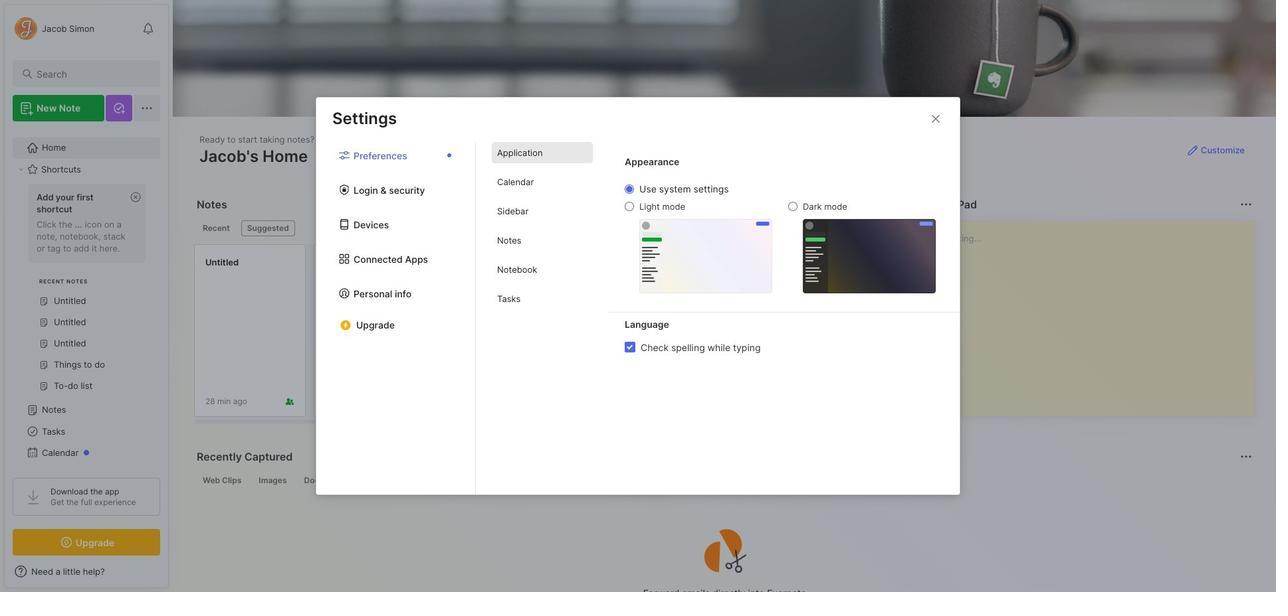 Task type: vqa. For each thing, say whether or not it's contained in the screenshot.
MORE image
no



Task type: describe. For each thing, give the bounding box(es) containing it.
main element
[[0, 0, 173, 593]]

none search field inside main element
[[37, 66, 148, 82]]

tree inside main element
[[5, 130, 168, 565]]

Search text field
[[37, 68, 148, 80]]

Start writing… text field
[[924, 221, 1254, 406]]



Task type: locate. For each thing, give the bounding box(es) containing it.
None checkbox
[[625, 343, 635, 353]]

option group
[[625, 184, 936, 294]]

row group
[[194, 245, 1031, 425]]

None search field
[[37, 66, 148, 82]]

None radio
[[625, 185, 634, 194], [625, 202, 634, 212], [788, 202, 798, 212], [625, 185, 634, 194], [625, 202, 634, 212], [788, 202, 798, 212]]

tab
[[492, 143, 593, 164], [492, 172, 593, 193], [492, 201, 593, 222], [197, 221, 236, 237], [241, 221, 295, 237], [492, 230, 593, 252], [492, 260, 593, 281], [492, 289, 593, 310], [197, 473, 247, 489], [253, 473, 293, 489], [298, 473, 354, 489], [399, 473, 436, 489]]

close image
[[928, 111, 944, 127]]

group
[[13, 180, 152, 405]]

group inside main element
[[13, 180, 152, 405]]

tree
[[5, 130, 168, 565]]

tab list
[[316, 143, 476, 495], [476, 143, 609, 495], [197, 221, 891, 237], [197, 473, 1250, 489]]



